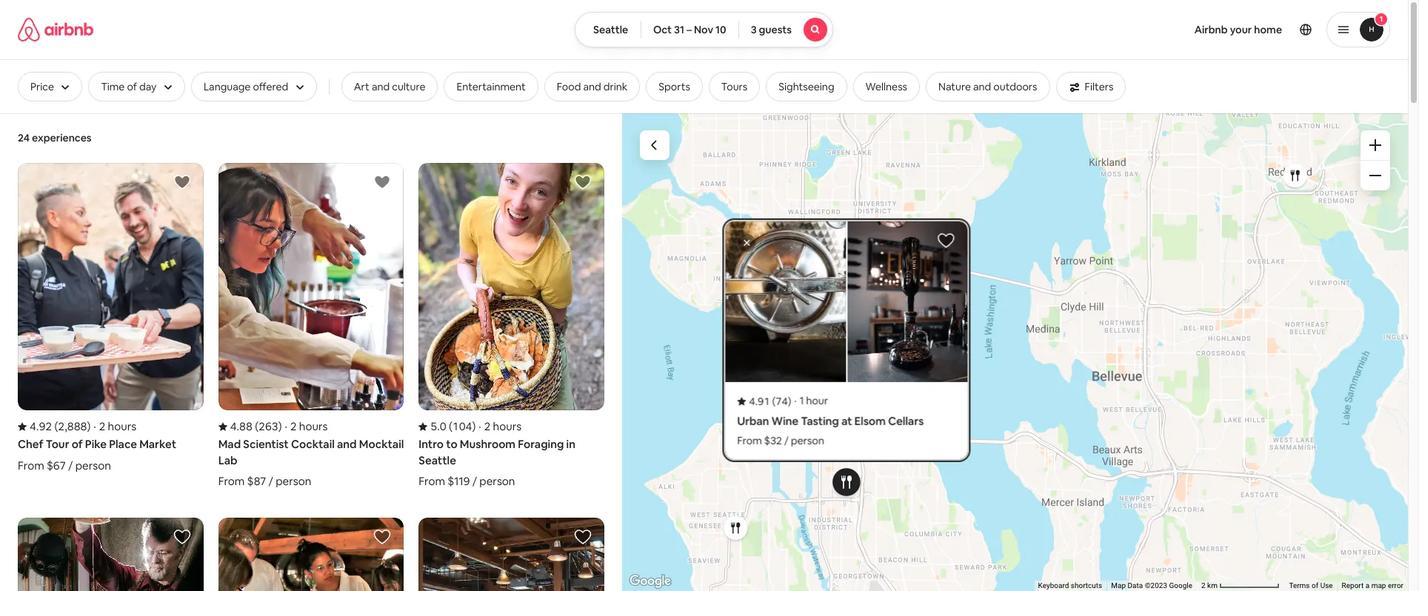 Task type: vqa. For each thing, say whether or not it's contained in the screenshot.
WHEN
no



Task type: locate. For each thing, give the bounding box(es) containing it.
mushroom
[[460, 437, 516, 451]]

· 2 hours
[[94, 419, 136, 433], [285, 419, 328, 433], [479, 419, 522, 433]]

1 vertical spatial seattle
[[419, 453, 456, 467]]

and left 'drink'
[[583, 80, 601, 93]]

0 vertical spatial of
[[127, 80, 137, 93]]

· up pike
[[94, 419, 96, 433]]

from inside "chef tour of pike place market from $67 / person"
[[18, 458, 44, 472]]

/ inside mad scientist cocktail and mocktail lab from $87 / person
[[269, 474, 273, 488]]

/ inside intro to mushroom foraging in seattle from $119 / person
[[472, 474, 477, 488]]

of inside "chef tour of pike place market from $67 / person"
[[72, 437, 83, 451]]

of inside dropdown button
[[127, 80, 137, 93]]

profile element
[[851, 0, 1390, 59]]

· 2 hours for foraging
[[479, 419, 522, 433]]

nature and outdoors
[[939, 80, 1037, 93]]

price button
[[18, 72, 83, 101]]

and inside art and culture button
[[372, 80, 390, 93]]

from down the urban
[[737, 434, 762, 447]]

chef tour of pike place market from $67 / person
[[18, 437, 176, 472]]

from inside mad scientist cocktail and mocktail lab from $87 / person
[[218, 474, 245, 488]]

4.92 (2,888)
[[30, 419, 91, 433]]

mad
[[218, 437, 241, 451]]

error
[[1388, 582, 1404, 590]]

2 for 5.0 (104)
[[484, 419, 491, 433]]

hours for foraging
[[493, 419, 522, 433]]

and for art
[[372, 80, 390, 93]]

elsom
[[854, 414, 885, 428]]

· inside mad scientist cocktail and mocktail lab group
[[285, 419, 287, 433]]

intro
[[419, 437, 444, 451]]

· right the (74) on the bottom
[[794, 394, 796, 407]]

2 horizontal spatial add to wishlist image
[[937, 232, 955, 250]]

report a map error
[[1342, 582, 1404, 590]]

seattle down intro
[[419, 453, 456, 467]]

2 up 'mushroom'
[[484, 419, 491, 433]]

and inside nature and outdoors 'button'
[[973, 80, 991, 93]]

0 horizontal spatial · 2 hours
[[94, 419, 136, 433]]

person inside "urban wine tasting at elsom cellars from $32 / person"
[[791, 434, 824, 447]]

and inside mad scientist cocktail and mocktail lab from $87 / person
[[337, 437, 357, 451]]

2 inside chef tour of pike place market group
[[99, 419, 105, 433]]

/
[[784, 434, 788, 447], [68, 458, 73, 472], [269, 474, 273, 488], [472, 474, 477, 488]]

of down (2,888)
[[72, 437, 83, 451]]

· for (74)
[[794, 394, 796, 407]]

3 · 2 hours from the left
[[479, 419, 522, 433]]

3 guests button
[[738, 12, 833, 47]]

· 2 hours up place
[[94, 419, 136, 433]]

5.0
[[431, 419, 446, 433]]

art
[[354, 80, 369, 93]]

10
[[716, 23, 726, 36]]

/ for $119
[[472, 474, 477, 488]]

add to wishlist image
[[374, 173, 391, 191], [937, 232, 955, 250], [574, 528, 592, 546]]

person down tasting
[[791, 434, 824, 447]]

seattle
[[593, 23, 628, 36], [419, 453, 456, 467]]

person inside "chef tour of pike place market from $67 / person"
[[75, 458, 111, 472]]

0 horizontal spatial of
[[72, 437, 83, 451]]

/ right $32
[[784, 434, 788, 447]]

google map
showing 24 experiences. region
[[622, 113, 1408, 591]]

2
[[99, 419, 105, 433], [290, 419, 297, 433], [484, 419, 491, 433], [1201, 582, 1206, 590]]

hours up cocktail
[[299, 419, 328, 433]]

use
[[1320, 582, 1333, 590]]

and inside food and drink button
[[583, 80, 601, 93]]

2 horizontal spatial hours
[[493, 419, 522, 433]]

· 2 hours up 'mushroom'
[[479, 419, 522, 433]]

/ inside "urban wine tasting at elsom cellars from $32 / person"
[[784, 434, 788, 447]]

add to wishlist image
[[173, 173, 191, 191], [574, 173, 592, 191], [173, 528, 191, 546], [374, 528, 391, 546]]

· for (104)
[[479, 419, 481, 433]]

2 inside mad scientist cocktail and mocktail lab group
[[290, 419, 297, 433]]

from inside "urban wine tasting at elsom cellars from $32 / person"
[[737, 434, 762, 447]]

2 km button
[[1197, 581, 1285, 591]]

1 horizontal spatial · 2 hours
[[285, 419, 328, 433]]

2 horizontal spatial · 2 hours
[[479, 419, 522, 433]]

airbnb your home link
[[1186, 14, 1291, 45]]

and for food
[[583, 80, 601, 93]]

person down pike
[[75, 458, 111, 472]]

and right art
[[372, 80, 390, 93]]

from for mad scientist cocktail and mocktail lab from $87 / person
[[218, 474, 245, 488]]

person inside mad scientist cocktail and mocktail lab from $87 / person
[[276, 474, 311, 488]]

to
[[446, 437, 458, 451]]

1 horizontal spatial 1
[[1380, 14, 1383, 24]]

Wellness button
[[853, 72, 920, 101]]

/ for $87
[[269, 474, 273, 488]]

· 2 hours inside mad scientist cocktail and mocktail lab group
[[285, 419, 328, 433]]

Entertainment button
[[444, 72, 538, 101]]

/ for $32
[[784, 434, 788, 447]]

1 hours from the left
[[108, 419, 136, 433]]

your
[[1230, 23, 1252, 36]]

2 inside intro to mushroom foraging in seattle group
[[484, 419, 491, 433]]

from inside intro to mushroom foraging in seattle from $119 / person
[[419, 474, 445, 488]]

2 left km
[[1201, 582, 1206, 590]]

seattle left oct
[[593, 23, 628, 36]]

home
[[1254, 23, 1282, 36]]

from
[[737, 434, 762, 447], [18, 458, 44, 472], [218, 474, 245, 488], [419, 474, 445, 488]]

airbnb your home
[[1195, 23, 1282, 36]]

report a map error link
[[1342, 582, 1404, 590]]

and right nature
[[973, 80, 991, 93]]

0 horizontal spatial hours
[[108, 419, 136, 433]]

from down chef
[[18, 458, 44, 472]]

and right cocktail
[[337, 437, 357, 451]]

/ right $119
[[472, 474, 477, 488]]

0 vertical spatial seattle
[[593, 23, 628, 36]]

in
[[566, 437, 575, 451]]

· 2 hours for and
[[285, 419, 328, 433]]

keyboard shortcuts
[[1038, 582, 1102, 590]]

2 vertical spatial of
[[1312, 582, 1319, 590]]

tours
[[721, 80, 748, 93]]

hours inside chef tour of pike place market group
[[108, 419, 136, 433]]

at
[[841, 414, 852, 428]]

· inside urban wine tasting at elsom cellars group
[[794, 394, 796, 407]]

· right (263) on the bottom left
[[285, 419, 287, 433]]

person for mushroom
[[479, 474, 515, 488]]

2 right (263) on the bottom left
[[290, 419, 297, 433]]

2 hours from the left
[[299, 419, 328, 433]]

person right $87
[[276, 474, 311, 488]]

1 · 2 hours from the left
[[94, 419, 136, 433]]

of for time
[[127, 80, 137, 93]]

1 horizontal spatial hours
[[299, 419, 328, 433]]

lab
[[218, 453, 237, 467]]

31
[[674, 23, 684, 36]]

· inside chef tour of pike place market group
[[94, 419, 96, 433]]

wine
[[771, 414, 798, 428]]

4.88
[[230, 419, 252, 433]]

hours up 'mushroom'
[[493, 419, 522, 433]]

· 2 hours inside intro to mushroom foraging in seattle group
[[479, 419, 522, 433]]

· right (104)
[[479, 419, 481, 433]]

3
[[751, 23, 757, 36]]

hours inside mad scientist cocktail and mocktail lab group
[[299, 419, 328, 433]]

2 · 2 hours from the left
[[285, 419, 328, 433]]

price
[[30, 80, 54, 93]]

tasting
[[801, 414, 839, 428]]

/ inside "chef tour of pike place market from $67 / person"
[[68, 458, 73, 472]]

/ right $67
[[68, 458, 73, 472]]

0 horizontal spatial 1
[[799, 394, 804, 407]]

from down lab
[[218, 474, 245, 488]]

hours up place
[[108, 419, 136, 433]]

2 vertical spatial add to wishlist image
[[574, 528, 592, 546]]

· inside intro to mushroom foraging in seattle group
[[479, 419, 481, 433]]

None search field
[[575, 12, 833, 47]]

1 vertical spatial of
[[72, 437, 83, 451]]

· 2 hours inside chef tour of pike place market group
[[94, 419, 136, 433]]

·
[[794, 394, 796, 407], [94, 419, 96, 433], [285, 419, 287, 433], [479, 419, 481, 433]]

entertainment
[[457, 80, 526, 93]]

(104)
[[449, 419, 476, 433]]

person for tasting
[[791, 434, 824, 447]]

2 up pike
[[99, 419, 105, 433]]

4.91 (74)
[[749, 394, 791, 408]]

hours inside intro to mushroom foraging in seattle group
[[493, 419, 522, 433]]

1 vertical spatial add to wishlist image
[[937, 232, 955, 250]]

time of day
[[101, 80, 157, 93]]

and
[[372, 80, 390, 93], [583, 80, 601, 93], [973, 80, 991, 93], [337, 437, 357, 451]]

person inside intro to mushroom foraging in seattle from $119 / person
[[479, 474, 515, 488]]

person down 'mushroom'
[[479, 474, 515, 488]]

pike
[[85, 437, 107, 451]]

food
[[557, 80, 581, 93]]

1 horizontal spatial of
[[127, 80, 137, 93]]

food and drink
[[557, 80, 628, 93]]

/ right $87
[[269, 474, 273, 488]]

of left day
[[127, 80, 137, 93]]

1 vertical spatial 1
[[799, 394, 804, 407]]

2 for 4.92 (2,888)
[[99, 419, 105, 433]]

0 horizontal spatial add to wishlist image
[[374, 173, 391, 191]]

hours for and
[[299, 419, 328, 433]]

keyboard
[[1038, 582, 1069, 590]]

Sports button
[[646, 72, 703, 101]]

3 hours from the left
[[493, 419, 522, 433]]

0 horizontal spatial seattle
[[419, 453, 456, 467]]

1 button
[[1327, 12, 1390, 47]]

2 for 4.88 (263)
[[290, 419, 297, 433]]

2 horizontal spatial of
[[1312, 582, 1319, 590]]

art and culture
[[354, 80, 426, 93]]

market
[[139, 437, 176, 451]]

map
[[1111, 582, 1126, 590]]

1 horizontal spatial seattle
[[593, 23, 628, 36]]

$32
[[764, 434, 782, 447]]

0 vertical spatial 1
[[1380, 14, 1383, 24]]

· 2 hours up cocktail
[[285, 419, 328, 433]]

from for urban wine tasting at elsom cellars from $32 / person
[[737, 434, 762, 447]]

Food and drink button
[[544, 72, 640, 101]]

oct 31 – nov 10
[[653, 23, 726, 36]]

place
[[109, 437, 137, 451]]

of left use
[[1312, 582, 1319, 590]]

0 vertical spatial add to wishlist image
[[374, 173, 391, 191]]

from left $119
[[419, 474, 445, 488]]



Task type: describe. For each thing, give the bounding box(es) containing it.
intro to mushroom foraging in seattle group
[[419, 163, 604, 488]]

drink
[[604, 80, 628, 93]]

/ for $67
[[68, 458, 73, 472]]

map
[[1372, 582, 1386, 590]]

1 inside urban wine tasting at elsom cellars group
[[799, 394, 804, 407]]

time of day button
[[88, 72, 185, 101]]

3 guests
[[751, 23, 792, 36]]

scientist
[[243, 437, 289, 451]]

· for (263)
[[285, 419, 287, 433]]

4.92 out of 5 average rating,  2,888 reviews image
[[18, 419, 91, 433]]

experiences
[[32, 131, 92, 144]]

data
[[1128, 582, 1143, 590]]

–
[[687, 23, 692, 36]]

$119
[[448, 474, 470, 488]]

4.92
[[30, 419, 52, 433]]

Tours button
[[709, 72, 760, 101]]

foraging
[[518, 437, 564, 451]]

report
[[1342, 582, 1364, 590]]

google image
[[626, 572, 675, 591]]

(74)
[[772, 394, 791, 408]]

chef tour of pike place market group
[[18, 163, 203, 472]]

guests
[[759, 23, 792, 36]]

keyboard shortcuts button
[[1038, 581, 1102, 591]]

outdoors
[[994, 80, 1037, 93]]

sports
[[659, 80, 690, 93]]

mocktail
[[359, 437, 404, 451]]

urban wine tasting at elsom cellars group
[[725, 222, 967, 459]]

$87
[[247, 474, 266, 488]]

tour
[[46, 437, 69, 451]]

terms
[[1289, 582, 1310, 590]]

from for intro to mushroom foraging in seattle from $119 / person
[[419, 474, 445, 488]]

24
[[18, 131, 30, 144]]

cocktail
[[291, 437, 335, 451]]

airbnb
[[1195, 23, 1228, 36]]

oct 31 – nov 10 button
[[641, 12, 739, 47]]

add to wishlist image inside urban wine tasting at elsom cellars group
[[937, 232, 955, 250]]

4.88 out of 5 average rating,  263 reviews image
[[218, 419, 282, 433]]

(2,888)
[[54, 419, 91, 433]]

Sightseeing button
[[766, 72, 847, 101]]

mad scientist cocktail and mocktail lab from $87 / person
[[218, 437, 404, 488]]

person for cocktail
[[276, 474, 311, 488]]

from for chef tour of pike place market from $67 / person
[[18, 458, 44, 472]]

filters button
[[1056, 72, 1126, 101]]

intro to mushroom foraging in seattle from $119 / person
[[419, 437, 575, 488]]

· 2 hours for pike
[[94, 419, 136, 433]]

1 inside dropdown button
[[1380, 14, 1383, 24]]

and for nature
[[973, 80, 991, 93]]

4.88 (263)
[[230, 419, 282, 433]]

wellness
[[866, 80, 907, 93]]

©2023
[[1145, 582, 1167, 590]]

(263)
[[255, 419, 282, 433]]

urban
[[737, 414, 769, 428]]

seattle inside seattle button
[[593, 23, 628, 36]]

close image
[[742, 239, 751, 248]]

add to wishlist image inside chef tour of pike place market group
[[173, 173, 191, 191]]

zoom out image
[[1370, 170, 1381, 181]]

5.0 (104)
[[431, 419, 476, 433]]

language
[[204, 80, 251, 93]]

mad scientist cocktail and mocktail lab group
[[218, 163, 404, 488]]

day
[[139, 80, 157, 93]]

language offered button
[[191, 72, 317, 101]]

5.0 out of 5 average rating,  104 reviews image
[[419, 419, 476, 433]]

$67
[[47, 458, 66, 472]]

time
[[101, 80, 125, 93]]

hours for pike
[[108, 419, 136, 433]]

urban wine tasting at elsom cellars from $32 / person
[[737, 414, 924, 447]]

google
[[1169, 582, 1193, 590]]

language offered
[[204, 80, 288, 93]]

· for (2,888)
[[94, 419, 96, 433]]

Art and culture button
[[341, 72, 438, 101]]

terms of use link
[[1289, 582, 1333, 590]]

nature
[[939, 80, 971, 93]]

oct
[[653, 23, 672, 36]]

· 1 hour
[[794, 394, 828, 407]]

map data ©2023 google
[[1111, 582, 1193, 590]]

terms of use
[[1289, 582, 1333, 590]]

hour
[[806, 394, 828, 407]]

offered
[[253, 80, 288, 93]]

shortcuts
[[1071, 582, 1102, 590]]

4.91
[[749, 394, 770, 408]]

filters
[[1085, 80, 1114, 93]]

of for terms
[[1312, 582, 1319, 590]]

zoom in image
[[1370, 139, 1381, 151]]

2 inside button
[[1201, 582, 1206, 590]]

seattle inside intro to mushroom foraging in seattle from $119 / person
[[419, 453, 456, 467]]

nov
[[694, 23, 713, 36]]

none search field containing seattle
[[575, 12, 833, 47]]

chef
[[18, 437, 43, 451]]

24 experiences
[[18, 131, 92, 144]]

person for of
[[75, 458, 111, 472]]

Nature and outdoors button
[[926, 72, 1050, 101]]

1 horizontal spatial add to wishlist image
[[574, 528, 592, 546]]

add to wishlist image inside intro to mushroom foraging in seattle group
[[574, 173, 592, 191]]

2 km
[[1201, 582, 1220, 590]]

4.91 out of 5 average rating,  74 reviews image
[[737, 394, 791, 408]]

culture
[[392, 80, 426, 93]]

km
[[1207, 582, 1218, 590]]

sightseeing
[[779, 80, 834, 93]]

cellars
[[888, 414, 924, 428]]



